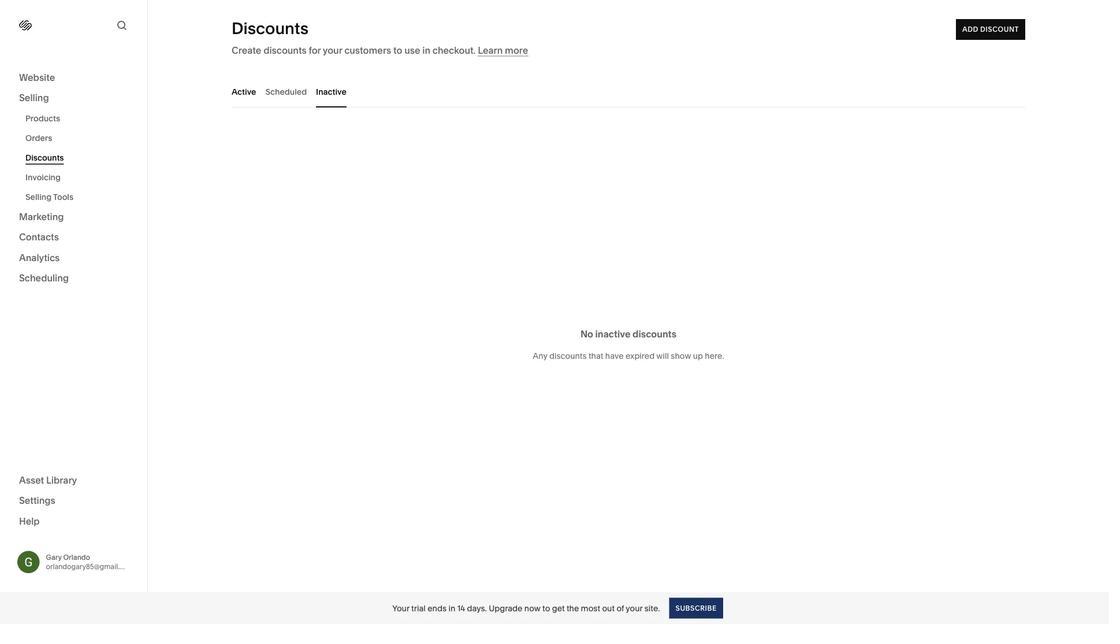 Task type: locate. For each thing, give the bounding box(es) containing it.
orlandogary85@gmail.com
[[46, 563, 134, 571]]

to
[[394, 45, 403, 56], [543, 603, 550, 613]]

settings link
[[19, 494, 128, 508]]

0 vertical spatial discounts
[[264, 45, 307, 56]]

1 vertical spatial to
[[543, 603, 550, 613]]

1 horizontal spatial discounts
[[550, 351, 587, 361]]

show
[[671, 351, 691, 361]]

0 vertical spatial your
[[323, 45, 342, 56]]

14
[[458, 603, 465, 613]]

2 horizontal spatial discounts
[[633, 328, 677, 340]]

now
[[525, 603, 541, 613]]

invoicing
[[25, 173, 61, 182]]

most
[[581, 603, 601, 613]]

the
[[567, 603, 579, 613]]

selling tools
[[25, 192, 73, 202]]

discount
[[981, 25, 1020, 34]]

of
[[617, 603, 624, 613]]

1 horizontal spatial in
[[449, 603, 456, 613]]

1 vertical spatial selling
[[25, 192, 52, 202]]

to left get
[[543, 603, 550, 613]]

gary
[[46, 553, 62, 562]]

your
[[393, 603, 410, 613]]

learn more link
[[478, 45, 529, 56]]

analytics
[[19, 252, 60, 263]]

asset library
[[19, 475, 77, 486]]

create discounts for your customers to use in checkout. learn more
[[232, 45, 529, 56]]

more
[[505, 45, 529, 56]]

0 horizontal spatial discounts
[[264, 45, 307, 56]]

days.
[[467, 603, 487, 613]]

your right for
[[323, 45, 342, 56]]

selling
[[19, 92, 49, 103], [25, 192, 52, 202]]

active
[[232, 87, 256, 97]]

discounts left for
[[264, 45, 307, 56]]

help
[[19, 516, 40, 527]]

upgrade
[[489, 603, 523, 613]]

to left 'use'
[[394, 45, 403, 56]]

discounts link
[[25, 148, 135, 168]]

discounts up create
[[232, 18, 309, 38]]

in
[[423, 45, 431, 56], [449, 603, 456, 613]]

0 horizontal spatial in
[[423, 45, 431, 56]]

your right of in the right of the page
[[626, 603, 643, 613]]

selling up marketing
[[25, 192, 52, 202]]

0 horizontal spatial to
[[394, 45, 403, 56]]

discounts
[[264, 45, 307, 56], [633, 328, 677, 340], [550, 351, 587, 361]]

2 vertical spatial discounts
[[550, 351, 587, 361]]

out
[[603, 603, 615, 613]]

tab list
[[232, 76, 1026, 108]]

any discounts that have expired will show up here.
[[533, 351, 725, 361]]

add
[[963, 25, 979, 34]]

for
[[309, 45, 321, 56]]

0 horizontal spatial your
[[323, 45, 342, 56]]

selling down website
[[19, 92, 49, 103]]

subscribe button
[[670, 598, 724, 619]]

1 horizontal spatial your
[[626, 603, 643, 613]]

in right 'use'
[[423, 45, 431, 56]]

0 vertical spatial in
[[423, 45, 431, 56]]

discounts right any
[[550, 351, 587, 361]]

inactive
[[316, 87, 347, 97]]

selling tools link
[[25, 187, 135, 207]]

orders link
[[25, 128, 135, 148]]

1 vertical spatial discounts
[[25, 153, 64, 163]]

1 horizontal spatial discounts
[[232, 18, 309, 38]]

discounts up will
[[633, 328, 677, 340]]

discounts up invoicing
[[25, 153, 64, 163]]

checkout.
[[433, 45, 476, 56]]

any
[[533, 351, 548, 361]]

here.
[[705, 351, 725, 361]]

0 horizontal spatial discounts
[[25, 153, 64, 163]]

gary orlando orlandogary85@gmail.com
[[46, 553, 134, 571]]

0 vertical spatial selling
[[19, 92, 49, 103]]

your
[[323, 45, 342, 56], [626, 603, 643, 613]]

active button
[[232, 76, 256, 108]]

trial
[[412, 603, 426, 613]]

0 vertical spatial discounts
[[232, 18, 309, 38]]

in left 14
[[449, 603, 456, 613]]

1 vertical spatial in
[[449, 603, 456, 613]]

site.
[[645, 603, 660, 613]]

discounts
[[232, 18, 309, 38], [25, 153, 64, 163]]

analytics link
[[19, 251, 128, 265]]

marketing link
[[19, 210, 128, 224]]



Task type: describe. For each thing, give the bounding box(es) containing it.
expired
[[626, 351, 655, 361]]

up
[[693, 351, 703, 361]]

that
[[589, 351, 604, 361]]

selling link
[[19, 92, 128, 105]]

subscribe
[[676, 604, 717, 612]]

get
[[552, 603, 565, 613]]

ends
[[428, 603, 447, 613]]

website
[[19, 72, 55, 83]]

tab list containing active
[[232, 76, 1026, 108]]

settings
[[19, 495, 55, 506]]

learn
[[478, 45, 503, 56]]

tools
[[53, 192, 73, 202]]

discounts for your
[[264, 45, 307, 56]]

invoicing link
[[25, 168, 135, 187]]

1 horizontal spatial to
[[543, 603, 550, 613]]

selling for selling
[[19, 92, 49, 103]]

scheduled button
[[266, 76, 307, 108]]

1 vertical spatial discounts
[[633, 328, 677, 340]]

inactive
[[596, 328, 631, 340]]

create
[[232, 45, 262, 56]]

have
[[606, 351, 624, 361]]

use
[[405, 45, 421, 56]]

contacts
[[19, 231, 59, 243]]

add discount button
[[957, 19, 1026, 40]]

no
[[581, 328, 594, 340]]

asset
[[19, 475, 44, 486]]

customers
[[345, 45, 391, 56]]

0 vertical spatial to
[[394, 45, 403, 56]]

no inactive discounts
[[581, 328, 677, 340]]

scheduled
[[266, 87, 307, 97]]

orlando
[[63, 553, 90, 562]]

inactive button
[[316, 76, 347, 108]]

add discount
[[963, 25, 1020, 34]]

products link
[[25, 109, 135, 128]]

marketing
[[19, 211, 64, 222]]

website link
[[19, 71, 128, 85]]

selling for selling tools
[[25, 192, 52, 202]]

orders
[[25, 133, 52, 143]]

your trial ends in 14 days. upgrade now to get the most out of your site.
[[393, 603, 660, 613]]

scheduling link
[[19, 272, 128, 286]]

contacts link
[[19, 231, 128, 244]]

help link
[[19, 515, 40, 528]]

1 vertical spatial your
[[626, 603, 643, 613]]

library
[[46, 475, 77, 486]]

discounts for have
[[550, 351, 587, 361]]

will
[[657, 351, 669, 361]]

scheduling
[[19, 273, 69, 284]]

products
[[25, 114, 60, 123]]

asset library link
[[19, 474, 128, 488]]



Task type: vqa. For each thing, say whether or not it's contained in the screenshot.
Mo/Mo in the UNIQUE VISITORS 0 0% MO/MO
no



